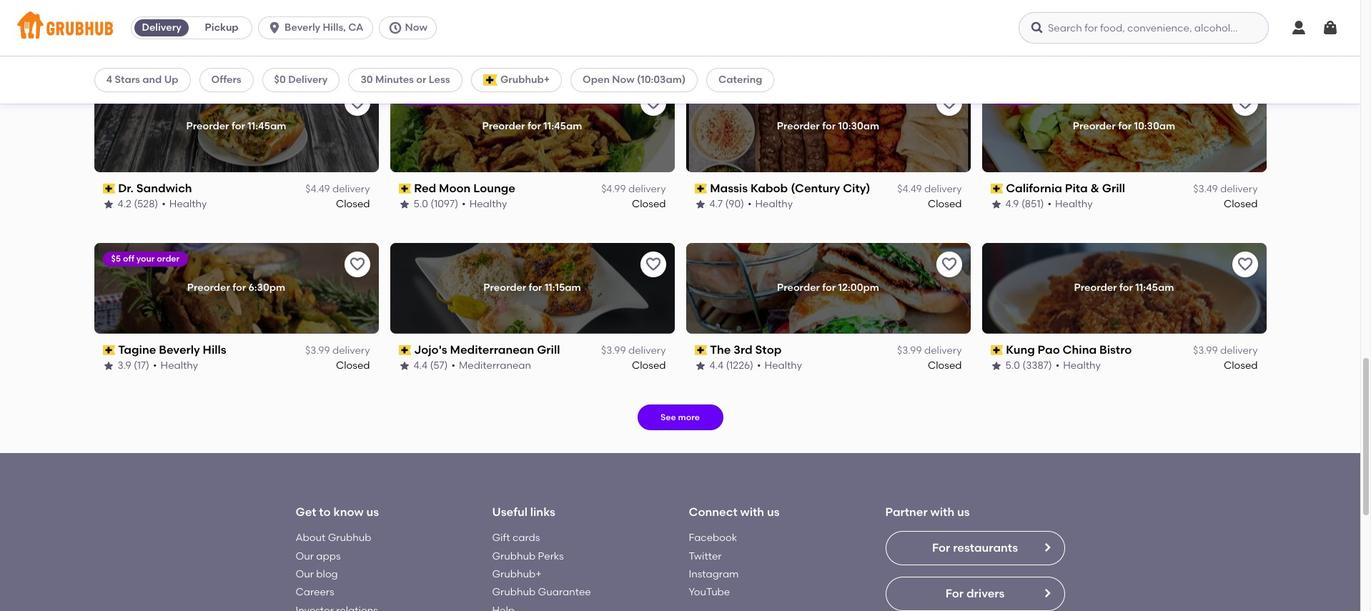 Task type: locate. For each thing, give the bounding box(es) containing it.
$4.49 for dr. sandwich
[[306, 183, 330, 195]]

our blog link
[[296, 569, 338, 581]]

1 4.4 from the left
[[414, 359, 428, 372]]

1 vertical spatial 5.0
[[1006, 359, 1021, 372]]

preorder for 11:45am for dr. sandwich
[[186, 120, 286, 133]]

subscription pass image for the 3rd stop
[[695, 346, 707, 356]]

mediterranean up • mediterranean
[[450, 343, 534, 357]]

2 preorder for 10:30am from the left
[[1073, 120, 1176, 133]]

healthy down stop
[[765, 359, 803, 372]]

red moon lounge
[[414, 182, 516, 195]]

star icon image left 5.0 (1097)
[[399, 199, 410, 210]]

• down the sandwich
[[162, 198, 166, 210]]

4.4 for the 3rd stop
[[710, 359, 724, 372]]

1 horizontal spatial us
[[767, 506, 780, 519]]

or
[[416, 74, 427, 86]]

$3.49 for 3.8 (12)
[[1194, 22, 1218, 34]]

preorder for 11:45am
[[186, 120, 286, 133], [482, 120, 582, 133], [1075, 282, 1175, 294]]

5.0 (1097)
[[414, 198, 459, 210]]

4.4 left (57)
[[414, 359, 428, 372]]

bowls right rice
[[522, 20, 555, 34]]

order left of
[[453, 92, 476, 102]]

$3.99 delivery
[[305, 22, 370, 34], [305, 345, 370, 357], [602, 345, 666, 357], [898, 345, 962, 357], [1194, 345, 1258, 357]]

star icon image left the 3.8 (12)
[[991, 37, 1002, 49]]

$5 for red moon lounge
[[407, 92, 417, 102]]

youtube
[[689, 587, 730, 599]]

0 vertical spatial $3.49
[[1194, 22, 1218, 34]]

right image
[[1042, 542, 1053, 554], [1042, 588, 1053, 600]]

grubhub down gift cards link in the bottom left of the page
[[492, 550, 536, 563]]

healthy down china
[[1064, 359, 1101, 372]]

healthy down pita
[[1056, 198, 1093, 210]]

• right (57)
[[452, 359, 456, 372]]

get to know us
[[296, 506, 379, 519]]

3 us from the left
[[958, 506, 970, 519]]

subscription pass image left red
[[399, 184, 411, 194]]

• right (10)
[[155, 36, 159, 48]]

drivers
[[967, 587, 1005, 601]]

your down (528)
[[136, 254, 155, 264]]

0 horizontal spatial us
[[366, 506, 379, 519]]

star icon image left 3.7
[[399, 37, 410, 49]]

• right (3)
[[446, 36, 450, 48]]

grubhub down the grubhub+ link
[[492, 587, 536, 599]]

1 $4.49 delivery from the left
[[306, 183, 370, 195]]

0 vertical spatial grubhub+
[[501, 74, 550, 86]]

grubhub
[[328, 532, 371, 545], [492, 550, 536, 563], [492, 587, 536, 599]]

subscription pass image for massis kabob (century city)
[[695, 184, 707, 194]]

star icon image left 5.0 (3387)
[[991, 360, 1002, 372]]

1 vertical spatial $3.49 delivery
[[1194, 183, 1258, 195]]

1 vertical spatial grill
[[537, 343, 560, 357]]

1 horizontal spatial your
[[433, 92, 451, 102]]

star icon image for tagine beverly hills
[[103, 360, 114, 372]]

0 horizontal spatial svg image
[[268, 21, 282, 35]]

with
[[741, 506, 765, 519], [931, 506, 955, 519]]

2 $4.49 delivery from the left
[[898, 183, 962, 195]]

us right connect
[[767, 506, 780, 519]]

• down red moon lounge
[[462, 198, 466, 210]]

1 vertical spatial mediterranean
[[459, 359, 531, 372]]

grubhub+
[[501, 74, 550, 86], [492, 569, 542, 581]]

(3)
[[429, 36, 442, 48]]

• healthy down tagine beverly hills
[[153, 359, 198, 372]]

3.8 for 3.8 (10)
[[118, 36, 132, 48]]

0 horizontal spatial $4.49 delivery
[[306, 183, 370, 195]]

for for the 3rd stop
[[823, 282, 836, 294]]

0 vertical spatial off
[[419, 92, 430, 102]]

svg image inside "now" button
[[388, 21, 402, 35]]

subscription pass image left kung
[[991, 346, 1004, 356]]

preorder up &
[[1073, 120, 1116, 133]]

1 vertical spatial now
[[612, 74, 635, 86]]

pita
[[1066, 182, 1088, 195]]

now up 3.7
[[405, 21, 428, 34]]

• healthy down kabob at the top of the page
[[748, 198, 793, 210]]

1 horizontal spatial 5.0
[[1006, 359, 1021, 372]]

our
[[296, 550, 314, 563], [296, 569, 314, 581]]

right image right 'restaurants'
[[1042, 542, 1053, 554]]

bowls down mediterranea
[[453, 36, 481, 48]]

star icon image left the 4.2
[[103, 199, 114, 210]]

• healthy down stop
[[757, 359, 803, 372]]

• down stop
[[757, 359, 761, 372]]

$3.49 delivery for (12)
[[1194, 22, 1258, 34]]

subscription pass image left the
[[695, 346, 707, 356]]

11:15am
[[545, 282, 581, 294]]

2 3.8 from the left
[[1006, 36, 1020, 48]]

• healthy for kitchen
[[155, 36, 200, 48]]

grubhub+ down grubhub perks 'link'
[[492, 569, 542, 581]]

3.8 (10)
[[118, 36, 151, 48]]

for
[[933, 542, 951, 555], [946, 587, 964, 601]]

2 $3.49 delivery from the top
[[1194, 183, 1258, 195]]

0 horizontal spatial off
[[123, 254, 134, 264]]

1 vertical spatial off
[[123, 254, 134, 264]]

beverly inside button
[[285, 21, 321, 34]]

order for moon
[[453, 92, 476, 102]]

facebook link
[[689, 532, 737, 545]]

subscription pass image left true at the left of page
[[103, 22, 115, 32]]

0 vertical spatial delivery
[[142, 21, 181, 34]]

• down pao
[[1056, 359, 1060, 372]]

our down about
[[296, 550, 314, 563]]

0 horizontal spatial with
[[741, 506, 765, 519]]

open now (10:03am)
[[583, 74, 686, 86]]

1 vertical spatial order
[[157, 254, 180, 264]]

$3.99
[[305, 22, 330, 34], [305, 345, 330, 357], [602, 345, 626, 357], [898, 345, 922, 357], [1194, 345, 1218, 357]]

stars
[[115, 74, 140, 86]]

2 right image from the top
[[1042, 588, 1053, 600]]

svg image for beverly hills, ca
[[268, 21, 282, 35]]

healthy down kabob at the top of the page
[[756, 198, 793, 210]]

star icon image left 4.6
[[695, 37, 706, 49]]

(57)
[[430, 359, 448, 372]]

for drivers link
[[886, 577, 1065, 611]]

preorder down $50+
[[482, 120, 525, 133]]

4.9 (851)
[[1006, 198, 1045, 210]]

preorder for 11:45am for red moon lounge
[[482, 120, 582, 133]]

30 minutes or less
[[361, 74, 450, 86]]

subscription pass image inside the mediterranea rice bowls link
[[399, 22, 411, 32]]

0 vertical spatial $3.49 delivery
[[1194, 22, 1258, 34]]

1 vertical spatial delivery
[[288, 74, 328, 86]]

• healthy for &
[[1048, 198, 1093, 210]]

hills
[[203, 343, 226, 357]]

$5 down the 4.2
[[111, 254, 121, 264]]

star icon image for california pita & grill
[[991, 199, 1002, 210]]

0 horizontal spatial 11:45am
[[248, 120, 286, 133]]

closed for the 3rd stop
[[928, 359, 962, 372]]

1 vertical spatial your
[[136, 254, 155, 264]]

$3.99 for the 3rd stop
[[898, 345, 922, 357]]

0 horizontal spatial $4.49
[[306, 183, 330, 195]]

11:45am for red moon lounge
[[544, 120, 582, 133]]

0 horizontal spatial order
[[157, 254, 180, 264]]

right image right drivers
[[1042, 588, 1053, 600]]

subscription pass image for true food kitchen
[[103, 22, 115, 32]]

beverly left hills,
[[285, 21, 321, 34]]

0 vertical spatial right image
[[1042, 542, 1053, 554]]

0 vertical spatial for
[[933, 542, 951, 555]]

• healthy down california pita & grill at the top right
[[1048, 198, 1093, 210]]

0 vertical spatial beverly
[[285, 21, 321, 34]]

subscription pass image for mediterranea rice bowls
[[399, 22, 411, 32]]

12:00pm
[[839, 282, 880, 294]]

11:45am for dr. sandwich
[[248, 120, 286, 133]]

star icon image left 3.9
[[103, 360, 114, 372]]

• for the 3rd stop
[[757, 359, 761, 372]]

bistro
[[1100, 343, 1132, 357]]

2 horizontal spatial preorder for 11:45am
[[1075, 282, 1175, 294]]

0 horizontal spatial $5
[[111, 254, 121, 264]]

svg image inside "beverly hills, ca" button
[[268, 21, 282, 35]]

for restaurants link
[[886, 532, 1065, 566]]

2 4.4 from the left
[[710, 359, 724, 372]]

1 horizontal spatial beverly
[[285, 21, 321, 34]]

2 $4.49 from the left
[[898, 183, 922, 195]]

save this restaurant image for massis kabob (century city)
[[941, 94, 958, 112]]

0 horizontal spatial delivery
[[142, 21, 181, 34]]

preorder for 12:00pm
[[777, 282, 880, 294]]

1 horizontal spatial with
[[931, 506, 955, 519]]

see
[[661, 413, 676, 423]]

careers link
[[296, 587, 334, 599]]

delivery for dr. sandwich
[[333, 183, 370, 195]]

svg image
[[1291, 19, 1308, 36], [1322, 19, 1340, 36], [1031, 21, 1045, 35]]

4.2 (528)
[[118, 198, 158, 210]]

true food kitchen
[[118, 20, 220, 34]]

0 vertical spatial $5
[[407, 92, 417, 102]]

0 horizontal spatial 3.8
[[118, 36, 132, 48]]

off down or
[[419, 92, 430, 102]]

kitchen
[[177, 20, 220, 34]]

delivery inside button
[[142, 21, 181, 34]]

know
[[334, 506, 364, 519]]

order down (528)
[[157, 254, 180, 264]]

delivery for jojo's mediterranean grill
[[629, 345, 666, 357]]

closed for kung pao china bistro
[[1224, 359, 1258, 372]]

0 horizontal spatial now
[[405, 21, 428, 34]]

now right open
[[612, 74, 635, 86]]

your down 'less'
[[433, 92, 451, 102]]

3.8
[[118, 36, 132, 48], [1006, 36, 1020, 48]]

subscription pass image left massis
[[695, 184, 707, 194]]

1 3.8 from the left
[[118, 36, 132, 48]]

delivery up (10)
[[142, 21, 181, 34]]

1 with from the left
[[741, 506, 765, 519]]

subscription pass image for jojo's mediterranean grill
[[399, 346, 411, 356]]

• healthy
[[155, 36, 200, 48], [752, 36, 798, 48], [1042, 36, 1088, 48], [162, 198, 207, 210], [462, 198, 507, 210], [748, 198, 793, 210], [1048, 198, 1093, 210], [153, 359, 198, 372], [757, 359, 803, 372], [1056, 359, 1101, 372]]

4 stars and up
[[106, 74, 178, 86]]

1 $4.49 from the left
[[306, 183, 330, 195]]

2 $3.49 from the top
[[1194, 183, 1218, 195]]

save this restaurant image
[[645, 94, 662, 112], [941, 94, 958, 112], [1237, 94, 1254, 112], [645, 256, 662, 273], [941, 256, 958, 273]]

for for kung pao china bistro
[[1120, 282, 1133, 294]]

delivery
[[333, 22, 370, 34], [1221, 22, 1258, 34], [333, 183, 370, 195], [629, 183, 666, 195], [925, 183, 962, 195], [1221, 183, 1258, 195], [333, 345, 370, 357], [629, 345, 666, 357], [925, 345, 962, 357], [1221, 345, 1258, 357]]

0 vertical spatial your
[[433, 92, 451, 102]]

subscription pass image
[[103, 184, 115, 194], [103, 346, 115, 356], [399, 346, 411, 356], [991, 346, 1004, 356]]

subscription pass image left the california
[[991, 184, 1004, 194]]

• healthy down true food kitchen
[[155, 36, 200, 48]]

healthy right the (104)
[[760, 36, 798, 48]]

delivery for true food kitchen
[[333, 22, 370, 34]]

preorder for 11:45am up bistro
[[1075, 282, 1175, 294]]

1 vertical spatial $3.49
[[1194, 183, 1218, 195]]

bowls
[[522, 20, 555, 34], [453, 36, 481, 48]]

preorder for 10:30am up (century
[[777, 120, 880, 133]]

offers
[[211, 74, 241, 86]]

1 right image from the top
[[1042, 542, 1053, 554]]

• for kung pao china bistro
[[1056, 359, 1060, 372]]

0 horizontal spatial preorder for 10:30am
[[777, 120, 880, 133]]

healthy for &
[[1056, 198, 1093, 210]]

0 vertical spatial our
[[296, 550, 314, 563]]

moon
[[439, 182, 471, 195]]

1 horizontal spatial $5
[[407, 92, 417, 102]]

1 horizontal spatial preorder for 11:45am
[[482, 120, 582, 133]]

0 horizontal spatial 5.0
[[414, 198, 428, 210]]

star icon image left 3.8 (10)
[[103, 37, 114, 49]]

stop
[[756, 343, 782, 357]]

us right know
[[366, 506, 379, 519]]

the
[[710, 343, 731, 357]]

healthy for china
[[1064, 359, 1101, 372]]

1 vertical spatial beverly
[[159, 343, 200, 357]]

preorder left 12:00pm
[[777, 282, 820, 294]]

preorder down offers
[[186, 120, 229, 133]]

star icon image for jojo's mediterranean grill
[[399, 360, 410, 372]]

subscription pass image left "dr."
[[103, 184, 115, 194]]

1 preorder for 10:30am from the left
[[777, 120, 880, 133]]

preorder for mediterranean
[[484, 282, 527, 294]]

$3.49 delivery for (851)
[[1194, 183, 1258, 195]]

preorder up china
[[1075, 282, 1118, 294]]

ca
[[348, 21, 364, 34]]

grubhub guarantee link
[[492, 587, 591, 599]]

•
[[155, 36, 159, 48], [446, 36, 450, 48], [752, 36, 756, 48], [1042, 36, 1046, 48], [162, 198, 166, 210], [462, 198, 466, 210], [748, 198, 752, 210], [1048, 198, 1052, 210], [153, 359, 157, 372], [452, 359, 456, 372], [757, 359, 761, 372], [1056, 359, 1060, 372]]

1 horizontal spatial order
[[453, 92, 476, 102]]

your for red
[[433, 92, 451, 102]]

0 vertical spatial now
[[405, 21, 428, 34]]

svg image
[[268, 21, 282, 35], [388, 21, 402, 35]]

closed for true food kitchen
[[336, 36, 370, 48]]

11:45am
[[248, 120, 286, 133], [544, 120, 582, 133], [1136, 282, 1175, 294]]

$5
[[407, 92, 417, 102], [111, 254, 121, 264]]

0 horizontal spatial preorder for 11:45am
[[186, 120, 286, 133]]

subscription pass image
[[103, 22, 115, 32], [399, 22, 411, 32], [399, 184, 411, 194], [695, 184, 707, 194], [991, 184, 1004, 194], [695, 346, 707, 356]]

1 horizontal spatial svg image
[[388, 21, 402, 35]]

star icon image
[[103, 37, 114, 49], [399, 37, 410, 49], [695, 37, 706, 49], [991, 37, 1002, 49], [103, 199, 114, 210], [399, 199, 410, 210], [695, 199, 706, 210], [991, 199, 1002, 210], [103, 360, 114, 372], [399, 360, 410, 372], [695, 360, 706, 372], [991, 360, 1002, 372]]

grubhub+ up $50+
[[501, 74, 550, 86]]

save this restaurant image
[[349, 94, 366, 112], [349, 256, 366, 273], [1237, 256, 1254, 273]]

delivery right $0
[[288, 74, 328, 86]]

1 horizontal spatial $4.49
[[898, 183, 922, 195]]

1 horizontal spatial off
[[419, 92, 430, 102]]

1 horizontal spatial $4.49 delivery
[[898, 183, 962, 195]]

0 vertical spatial mediterranean
[[450, 343, 534, 357]]

grill right &
[[1103, 182, 1126, 195]]

5.0 down red
[[414, 198, 428, 210]]

2 horizontal spatial 11:45am
[[1136, 282, 1175, 294]]

star icon image left 4.7
[[695, 199, 706, 210]]

pickup
[[205, 21, 239, 34]]

off for tagine
[[123, 254, 134, 264]]

2 10:30am from the left
[[1135, 120, 1176, 133]]

2 our from the top
[[296, 569, 314, 581]]

with right the "partner"
[[931, 506, 955, 519]]

us up for restaurants
[[958, 506, 970, 519]]

mediterranean down jojo's mediterranean grill
[[459, 359, 531, 372]]

off
[[419, 92, 430, 102], [123, 254, 134, 264]]

$4.49 delivery for massis kabob (century city)
[[898, 183, 962, 195]]

• for true food kitchen
[[155, 36, 159, 48]]

1 horizontal spatial 3.8
[[1006, 36, 1020, 48]]

1 horizontal spatial preorder for 10:30am
[[1073, 120, 1176, 133]]

dr. sandwich
[[118, 182, 192, 195]]

star icon image left 4.9
[[991, 199, 1002, 210]]

• right (851)
[[1048, 198, 1052, 210]]

with right connect
[[741, 506, 765, 519]]

1 vertical spatial $5
[[111, 254, 121, 264]]

1 our from the top
[[296, 550, 314, 563]]

$3.99 for true food kitchen
[[305, 22, 330, 34]]

• healthy down lounge
[[462, 198, 507, 210]]

0 horizontal spatial bowls
[[453, 36, 481, 48]]

1 $3.49 delivery from the top
[[1194, 22, 1258, 34]]

for left drivers
[[946, 587, 964, 601]]

preorder for 10:30am up &
[[1073, 120, 1176, 133]]

0 vertical spatial grill
[[1103, 182, 1126, 195]]

1 vertical spatial for
[[946, 587, 964, 601]]

1 horizontal spatial 4.4
[[710, 359, 724, 372]]

off down the 4.2
[[123, 254, 134, 264]]

healthy down true food kitchen
[[162, 36, 200, 48]]

healthy for kitchen
[[162, 36, 200, 48]]

$50+
[[488, 92, 508, 102]]

preorder for moon
[[482, 120, 525, 133]]

right image inside for restaurants link
[[1042, 542, 1053, 554]]

$5 down 30 minutes or less
[[407, 92, 417, 102]]

gift cards link
[[492, 532, 540, 545]]

grubhub down know
[[328, 532, 371, 545]]

grill
[[1103, 182, 1126, 195], [537, 343, 560, 357]]

perks
[[538, 550, 564, 563]]

0 horizontal spatial 4.4
[[414, 359, 428, 372]]

$3.99 delivery for the 3rd stop
[[898, 345, 962, 357]]

the 3rd stop
[[710, 343, 782, 357]]

and
[[143, 74, 162, 86]]

• healthy for hills
[[153, 359, 198, 372]]

preorder for 11:45am for kung pao china bistro
[[1075, 282, 1175, 294]]

star icon image for massis kabob (century city)
[[695, 199, 706, 210]]

3.8 left (12)
[[1006, 36, 1020, 48]]

0 vertical spatial bowls
[[522, 20, 555, 34]]

1 horizontal spatial grill
[[1103, 182, 1126, 195]]

1 vertical spatial right image
[[1042, 588, 1053, 600]]

preorder up massis kabob (century city)
[[777, 120, 820, 133]]

1 10:30am from the left
[[839, 120, 880, 133]]

right image inside for drivers link
[[1042, 588, 1053, 600]]

2 svg image from the left
[[388, 21, 402, 35]]

for for tagine beverly hills
[[233, 282, 246, 294]]

for down the partner with us
[[933, 542, 951, 555]]

1 horizontal spatial 10:30am
[[1135, 120, 1176, 133]]

svg image left beverly hills, ca
[[268, 21, 282, 35]]

preorder left '6:30pm'
[[187, 282, 230, 294]]

hills,
[[323, 21, 346, 34]]

1 vertical spatial our
[[296, 569, 314, 581]]

0 vertical spatial order
[[453, 92, 476, 102]]

1 horizontal spatial now
[[612, 74, 635, 86]]

(104)
[[726, 36, 749, 48]]

1 horizontal spatial delivery
[[288, 74, 328, 86]]

our up careers
[[296, 569, 314, 581]]

preorder for kabob
[[777, 120, 820, 133]]

preorder for 11:45am down $50+
[[482, 120, 582, 133]]

4.4 down the
[[710, 359, 724, 372]]

3.9
[[118, 359, 131, 372]]

0 horizontal spatial 10:30am
[[839, 120, 880, 133]]

0 vertical spatial grubhub
[[328, 532, 371, 545]]

2 horizontal spatial us
[[958, 506, 970, 519]]

• right (90)
[[748, 198, 752, 210]]

Search for food, convenience, alcohol... search field
[[1019, 12, 1269, 44]]

beverly left hills
[[159, 343, 200, 357]]

jojo's mediterranean grill
[[414, 343, 560, 357]]

off for red
[[419, 92, 430, 102]]

save this restaurant image for jojo's mediterranean grill
[[645, 256, 662, 273]]

delivery for kung pao china bistro
[[1221, 345, 1258, 357]]

0 vertical spatial 5.0
[[414, 198, 428, 210]]

healthy down lounge
[[470, 198, 507, 210]]

subscription pass image left jojo's
[[399, 346, 411, 356]]

0 horizontal spatial your
[[136, 254, 155, 264]]

2 with from the left
[[931, 506, 955, 519]]

2 us from the left
[[767, 506, 780, 519]]

1 $3.49 from the top
[[1194, 22, 1218, 34]]

healthy down tagine beverly hills
[[161, 359, 198, 372]]

less
[[429, 74, 450, 86]]

1 svg image from the left
[[268, 21, 282, 35]]

subscription pass image left tagine
[[103, 346, 115, 356]]

for for for restaurants
[[933, 542, 951, 555]]

1 vertical spatial grubhub+
[[492, 569, 542, 581]]

1 horizontal spatial 11:45am
[[544, 120, 582, 133]]

tagine beverly hills
[[118, 343, 226, 357]]



Task type: vqa. For each thing, say whether or not it's contained in the screenshot.


Task type: describe. For each thing, give the bounding box(es) containing it.
$3.99 for jojo's mediterranean grill
[[602, 345, 626, 357]]

partner with us
[[886, 506, 970, 519]]

us for partner with us
[[958, 506, 970, 519]]

closed for california pita & grill
[[1224, 198, 1258, 210]]

• bowls
[[446, 36, 481, 48]]

subscription pass image for tagine beverly hills
[[103, 346, 115, 356]]

• for jojo's mediterranean grill
[[452, 359, 456, 372]]

your for tagine
[[136, 254, 155, 264]]

rice
[[494, 20, 519, 34]]

$0 delivery
[[274, 74, 328, 86]]

(century
[[791, 182, 841, 195]]

for for red moon lounge
[[528, 120, 541, 133]]

$4.49 delivery for dr. sandwich
[[306, 183, 370, 195]]

useful
[[492, 506, 528, 519]]

mediterranea rice bowls
[[414, 20, 555, 34]]

4.7 (90)
[[710, 198, 745, 210]]

grubhub+ link
[[492, 569, 542, 581]]

grubhub plus flag logo image
[[483, 74, 498, 86]]

• healthy right the (104)
[[752, 36, 798, 48]]

right image for for restaurants
[[1042, 542, 1053, 554]]

closed for jojo's mediterranean grill
[[632, 359, 666, 372]]

massis
[[710, 182, 748, 195]]

• mediterranean
[[452, 359, 531, 372]]

4.6
[[710, 36, 724, 48]]

preorder for 11:15am
[[484, 282, 581, 294]]

pao
[[1038, 343, 1060, 357]]

preorder for beverly
[[187, 282, 230, 294]]

delivery for tagine beverly hills
[[333, 345, 370, 357]]

for for california pita & grill
[[1119, 120, 1132, 133]]

china
[[1063, 343, 1097, 357]]

kung pao china bistro
[[1006, 343, 1132, 357]]

closed for tagine beverly hills
[[336, 359, 370, 372]]

sandwich
[[136, 182, 192, 195]]

mediterranea rice bowls link
[[399, 19, 666, 36]]

preorder for sandwich
[[186, 120, 229, 133]]

10:30am for massis kabob (century city)
[[839, 120, 880, 133]]

star icon image for dr. sandwich
[[103, 199, 114, 210]]

star icon image for kung pao china bistro
[[991, 360, 1002, 372]]

$3.99 for tagine beverly hills
[[305, 345, 330, 357]]

1 vertical spatial bowls
[[453, 36, 481, 48]]

for for jojo's mediterranean grill
[[529, 282, 543, 294]]

for for massis kabob (century city)
[[823, 120, 836, 133]]

1 horizontal spatial bowls
[[522, 20, 555, 34]]

(10:03am)
[[637, 74, 686, 86]]

beverly hills, ca button
[[258, 16, 379, 39]]

• healthy for lounge
[[462, 198, 507, 210]]

3.8 for 3.8 (12)
[[1006, 36, 1020, 48]]

preorder for pita
[[1073, 120, 1116, 133]]

4.7
[[710, 198, 723, 210]]

(851)
[[1022, 198, 1045, 210]]

closed for dr. sandwich
[[336, 198, 370, 210]]

delivery for red moon lounge
[[629, 183, 666, 195]]

cards
[[513, 532, 540, 545]]

with for connect
[[741, 506, 765, 519]]

save this restaurant image for kung pao china bistro
[[1237, 256, 1254, 273]]

now inside button
[[405, 21, 428, 34]]

$4.49 for massis kabob (century city)
[[898, 183, 922, 195]]

catering
[[719, 74, 763, 86]]

mediterranean for •
[[459, 359, 531, 372]]

mediterranea
[[414, 20, 491, 34]]

city)
[[843, 182, 871, 195]]

kung
[[1006, 343, 1035, 357]]

dr.
[[118, 182, 134, 195]]

• for california pita & grill
[[1048, 198, 1052, 210]]

order for beverly
[[157, 254, 180, 264]]

for for for drivers
[[946, 587, 964, 601]]

3.7
[[414, 36, 427, 48]]

preorder for 3rd
[[777, 282, 820, 294]]

star icon image for red moon lounge
[[399, 199, 410, 210]]

2 horizontal spatial svg image
[[1322, 19, 1340, 36]]

about
[[296, 532, 326, 545]]

(90)
[[726, 198, 745, 210]]

up
[[164, 74, 178, 86]]

closed for red moon lounge
[[632, 198, 666, 210]]

1 vertical spatial grubhub
[[492, 550, 536, 563]]

massis kabob (century city)
[[710, 182, 871, 195]]

mediterranean for jojo's
[[450, 343, 534, 357]]

(1097)
[[431, 198, 459, 210]]

instagram
[[689, 569, 739, 581]]

0 horizontal spatial grill
[[537, 343, 560, 357]]

1 horizontal spatial svg image
[[1291, 19, 1308, 36]]

healthy for hills
[[161, 359, 198, 372]]

subscription pass image for kung pao china bistro
[[991, 346, 1004, 356]]

0 horizontal spatial beverly
[[159, 343, 200, 357]]

6:30pm
[[248, 282, 285, 294]]

careers
[[296, 587, 334, 599]]

1 us from the left
[[366, 506, 379, 519]]

star icon image for the 3rd stop
[[695, 360, 706, 372]]

red
[[414, 182, 436, 195]]

useful links
[[492, 506, 556, 519]]

of
[[478, 92, 486, 102]]

$5 for tagine beverly hills
[[111, 254, 121, 264]]

see more
[[661, 413, 700, 423]]

healthy for stop
[[765, 359, 803, 372]]

10:30am for california pita & grill
[[1135, 120, 1176, 133]]

delivery for the 3rd stop
[[925, 345, 962, 357]]

5.0 for red moon lounge
[[414, 198, 428, 210]]

to
[[319, 506, 331, 519]]

now button
[[379, 16, 443, 39]]

earn $8
[[999, 92, 1031, 102]]

$3.99 delivery for kung pao china bistro
[[1194, 345, 1258, 357]]

delivery button
[[132, 16, 192, 39]]

twitter link
[[689, 550, 722, 563]]

right image for for drivers
[[1042, 588, 1053, 600]]

&
[[1091, 182, 1100, 195]]

4.9
[[1006, 198, 1020, 210]]

• right (12)
[[1042, 36, 1046, 48]]

• healthy right (12)
[[1042, 36, 1088, 48]]

• for red moon lounge
[[462, 198, 466, 210]]

delivery for california pita & grill
[[1221, 183, 1258, 195]]

$3.99 for kung pao china bistro
[[1194, 345, 1218, 357]]

5.0 for kung pao china bistro
[[1006, 359, 1021, 372]]

healthy down the sandwich
[[169, 198, 207, 210]]

facebook twitter instagram youtube
[[689, 532, 739, 599]]

california pita & grill
[[1006, 182, 1126, 195]]

healthy for lounge
[[470, 198, 507, 210]]

wrapstar
[[1006, 20, 1058, 34]]

connect
[[689, 506, 738, 519]]

2 vertical spatial grubhub
[[492, 587, 536, 599]]

get
[[296, 506, 316, 519]]

facebook
[[689, 532, 737, 545]]

connect with us
[[689, 506, 780, 519]]

subscription pass image for california pita & grill
[[991, 184, 1004, 194]]

preorder for 10:30am for grill
[[1073, 120, 1176, 133]]

$3.99 delivery for true food kitchen
[[305, 22, 370, 34]]

• for dr. sandwich
[[162, 198, 166, 210]]

(528)
[[134, 198, 158, 210]]

save this restaurant image for dr. sandwich
[[349, 94, 366, 112]]

$3.99 delivery for jojo's mediterranean grill
[[602, 345, 666, 357]]

$4.99
[[602, 183, 626, 195]]

grubhub+ inside gift cards grubhub perks grubhub+ grubhub guarantee
[[492, 569, 542, 581]]

links
[[530, 506, 556, 519]]

$5 off your order
[[111, 254, 180, 264]]

pickup button
[[192, 16, 252, 39]]

youtube link
[[689, 587, 730, 599]]

healthy right (12)
[[1050, 36, 1088, 48]]

• right the (104)
[[752, 36, 756, 48]]

star icon image for true food kitchen
[[103, 37, 114, 49]]

0 horizontal spatial svg image
[[1031, 21, 1045, 35]]

preorder for 10:30am for city)
[[777, 120, 880, 133]]

$3.49 for 4.9 (851)
[[1194, 183, 1218, 195]]

instagram link
[[689, 569, 739, 581]]

subscription pass image for dr. sandwich
[[103, 184, 115, 194]]

closed for massis kabob (century city)
[[928, 198, 962, 210]]

restaurants
[[954, 542, 1018, 555]]

$3.99 delivery for tagine beverly hills
[[305, 345, 370, 357]]

healthy for (century
[[756, 198, 793, 210]]

3.7 (3)
[[414, 36, 442, 48]]

earn
[[999, 92, 1019, 102]]

(17)
[[134, 359, 150, 372]]

partner
[[886, 506, 928, 519]]

true
[[118, 20, 143, 34]]

california
[[1006, 182, 1063, 195]]

guarantee
[[538, 587, 591, 599]]

svg image for now
[[388, 21, 402, 35]]

(12)
[[1023, 36, 1039, 48]]

• for massis kabob (century city)
[[748, 198, 752, 210]]

4
[[106, 74, 112, 86]]

see more button
[[638, 405, 723, 430]]

minutes
[[376, 74, 414, 86]]

• healthy down the sandwich
[[162, 198, 207, 210]]

main navigation navigation
[[0, 0, 1361, 57]]

tagine
[[118, 343, 156, 357]]

(3387)
[[1023, 359, 1053, 372]]

gift
[[492, 532, 510, 545]]

apps
[[316, 550, 341, 563]]

save this restaurant image for the 3rd stop
[[941, 256, 958, 273]]

4.2
[[118, 198, 132, 210]]

gift cards grubhub perks grubhub+ grubhub guarantee
[[492, 532, 591, 599]]

3rd
[[734, 343, 753, 357]]

grubhub inside about grubhub our apps our blog careers
[[328, 532, 371, 545]]

11:45am for kung pao china bistro
[[1136, 282, 1175, 294]]

5.0 (3387)
[[1006, 359, 1053, 372]]

3.8 (12)
[[1006, 36, 1039, 48]]

more
[[678, 413, 700, 423]]



